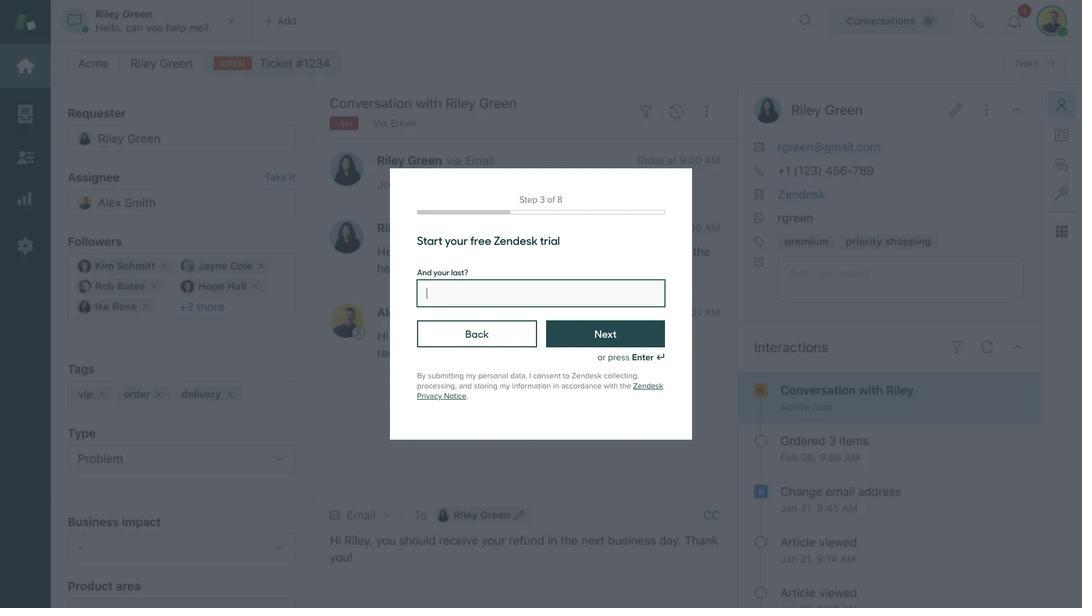 Task type: vqa. For each thing, say whether or not it's contained in the screenshot.
.
yes



Task type: locate. For each thing, give the bounding box(es) containing it.
free
[[470, 232, 491, 249]]

1 horizontal spatial zendesk
[[572, 371, 602, 381]]

zendesk inside zendesk privacy notice
[[633, 382, 663, 391]]

enter
[[632, 352, 654, 364]]

zendesk right the
[[633, 382, 663, 391]]

trial
[[540, 232, 560, 249]]

back
[[465, 327, 489, 341]]

2 horizontal spatial zendesk
[[633, 382, 663, 391]]

1 vertical spatial your
[[433, 267, 450, 278]]

.
[[466, 392, 468, 401]]

2 vertical spatial zendesk
[[633, 382, 663, 391]]

collecting,
[[604, 371, 639, 381]]

1 vertical spatial my
[[500, 382, 510, 391]]

0 vertical spatial your
[[445, 232, 468, 249]]

and your last?
[[417, 267, 468, 278]]

0 vertical spatial my
[[466, 371, 476, 381]]

my
[[466, 371, 476, 381], [500, 382, 510, 391]]

my up and
[[466, 371, 476, 381]]

enter image
[[656, 353, 665, 362]]

zendesk inside by submitting my personal data, i consent to zendesk collecting, processing, and storing my information in accordance with the
[[572, 371, 602, 381]]

i
[[529, 371, 531, 381]]

0 horizontal spatial zendesk
[[494, 232, 538, 249]]

submitting
[[428, 371, 464, 381]]

your right and
[[433, 267, 450, 278]]

and
[[417, 267, 432, 278]]

zendesk
[[494, 232, 538, 249], [572, 371, 602, 381], [633, 382, 663, 391]]

privacy
[[417, 392, 442, 401]]

by
[[417, 371, 426, 381]]

and
[[459, 382, 472, 391]]

with
[[604, 382, 618, 391]]

my down personal
[[500, 382, 510, 391]]

zendesk up accordance
[[572, 371, 602, 381]]

in
[[553, 382, 559, 391]]

step
[[520, 194, 538, 206]]

product ui image
[[0, 0, 1082, 609]]

your
[[445, 232, 468, 249], [433, 267, 450, 278]]

1 vertical spatial zendesk
[[572, 371, 602, 381]]

your left free
[[445, 232, 468, 249]]

zendesk left trial
[[494, 232, 538, 249]]

processing,
[[417, 382, 457, 391]]



Task type: describe. For each thing, give the bounding box(es) containing it.
to
[[563, 371, 570, 381]]

0 vertical spatial zendesk
[[494, 232, 538, 249]]

next button
[[546, 321, 665, 348]]

or
[[598, 352, 606, 364]]

zendesk privacy notice link
[[417, 382, 663, 401]]

start your free zendesk trial
[[417, 232, 560, 249]]

last?
[[451, 267, 468, 278]]

zendesk privacy notice
[[417, 382, 663, 401]]

step 3 of 8
[[520, 194, 563, 206]]

3
[[540, 194, 545, 206]]

0 horizontal spatial my
[[466, 371, 476, 381]]

notice
[[444, 392, 466, 401]]

consent
[[533, 371, 561, 381]]

your for and
[[433, 267, 450, 278]]

back button
[[417, 321, 537, 348]]

of
[[547, 194, 555, 206]]

storing
[[474, 382, 498, 391]]

8
[[557, 194, 563, 206]]

data,
[[510, 371, 527, 381]]

1 horizontal spatial my
[[500, 382, 510, 391]]

or press enter
[[598, 352, 654, 364]]

press
[[608, 352, 630, 364]]

your for start
[[445, 232, 468, 249]]

the
[[620, 382, 631, 391]]

And your last? text field
[[417, 280, 665, 307]]

next
[[595, 327, 617, 341]]

by submitting my personal data, i consent to zendesk collecting, processing, and storing my information in accordance with the
[[417, 371, 639, 391]]

accordance
[[561, 382, 602, 391]]

information
[[512, 382, 551, 391]]

personal
[[478, 371, 508, 381]]

start
[[417, 232, 442, 249]]



